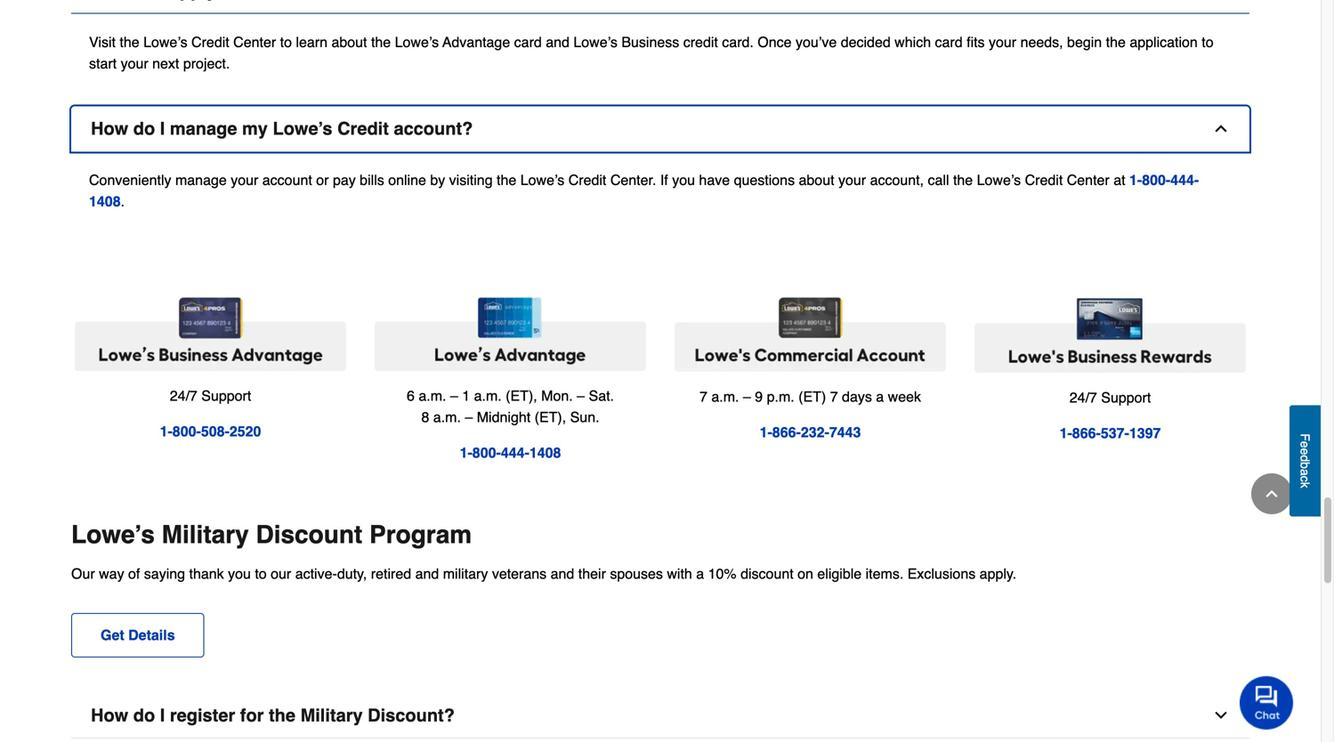 Task type: vqa. For each thing, say whether or not it's contained in the screenshot.
Line
no



Task type: locate. For each thing, give the bounding box(es) containing it.
military
[[162, 520, 249, 549], [300, 705, 363, 726]]

get
[[101, 627, 124, 643]]

0 vertical spatial chevron up image
[[1212, 120, 1230, 138]]

1- left 537-
[[1060, 425, 1072, 441]]

a right days
[[876, 389, 884, 405]]

days
[[842, 389, 872, 405]]

account?
[[394, 118, 473, 139]]

0 horizontal spatial 1408
[[89, 193, 121, 210]]

0 vertical spatial military
[[162, 520, 249, 549]]

about right learn
[[331, 34, 367, 50]]

which
[[895, 34, 931, 50]]

1408 down conveniently
[[89, 193, 121, 210]]

about right questions
[[799, 172, 834, 188]]

your left account
[[231, 172, 258, 188]]

manage right conveniently
[[175, 172, 227, 188]]

1 horizontal spatial military
[[300, 705, 363, 726]]

0 vertical spatial about
[[331, 34, 367, 50]]

866-
[[772, 424, 801, 441], [1072, 425, 1101, 441]]

spouses
[[610, 565, 663, 582]]

1 vertical spatial i
[[160, 705, 165, 726]]

1 card from the left
[[514, 34, 542, 50]]

444-
[[1171, 172, 1199, 188], [501, 444, 529, 461]]

application
[[1130, 34, 1198, 50]]

or
[[316, 172, 329, 188]]

the right begin
[[1106, 34, 1126, 50]]

1 horizontal spatial a
[[876, 389, 884, 405]]

2 how from the top
[[91, 705, 128, 726]]

1 vertical spatial manage
[[175, 172, 227, 188]]

0 vertical spatial how
[[91, 118, 128, 139]]

discount
[[256, 520, 362, 549]]

support up 537-
[[1101, 389, 1151, 406]]

0 vertical spatial 800-
[[1142, 172, 1171, 188]]

10%
[[708, 565, 737, 582]]

do left register
[[133, 705, 155, 726]]

and left their
[[551, 565, 574, 582]]

1 horizontal spatial chevron up image
[[1263, 485, 1281, 503]]

project.
[[183, 55, 230, 72]]

0 vertical spatial 1408
[[89, 193, 121, 210]]

i inside how do i manage my lowe's credit account? button
[[160, 118, 165, 139]]

get details
[[101, 627, 175, 643]]

1408 inside 1-800-444- 1408
[[89, 193, 121, 210]]

chevron up image inside scroll to top element
[[1263, 485, 1281, 503]]

(et), down the mon.
[[535, 409, 566, 425]]

a inside button
[[1298, 469, 1312, 476]]

you right thank
[[228, 565, 251, 582]]

7 a.m. – 9 p.m. (et) 7 days a week
[[700, 389, 921, 405]]

do up conveniently
[[133, 118, 155, 139]]

0 vertical spatial 444-
[[1171, 172, 1199, 188]]

how up conveniently
[[91, 118, 128, 139]]

0 horizontal spatial you
[[228, 565, 251, 582]]

1-
[[1129, 172, 1142, 188], [160, 423, 172, 439], [760, 424, 772, 441], [1060, 425, 1072, 441], [460, 444, 472, 461]]

center inside the visit the lowe's credit center to learn about the lowe's advantage card and lowe's business credit card. once you've decided which card fits your needs, begin the application to start your next project.
[[233, 34, 276, 50]]

1408 down the midnight
[[529, 444, 561, 461]]

i inside how do i register for the military discount? button
[[160, 705, 165, 726]]

lowe's advantage credit card. image
[[375, 298, 646, 371]]

a right with
[[696, 565, 704, 582]]

1 horizontal spatial center
[[1067, 172, 1110, 188]]

1- for 1-866-232-7443
[[760, 424, 772, 441]]

– left the sat.
[[577, 387, 585, 404]]

1 horizontal spatial 800-
[[472, 444, 501, 461]]

a.m. right 1
[[474, 387, 502, 404]]

military up thank
[[162, 520, 249, 549]]

1 vertical spatial you
[[228, 565, 251, 582]]

the right call
[[953, 172, 973, 188]]

1 horizontal spatial 24/7
[[1069, 389, 1097, 406]]

duty,
[[337, 565, 367, 582]]

1 vertical spatial a
[[1298, 469, 1312, 476]]

a.m.
[[419, 387, 446, 404], [474, 387, 502, 404], [711, 389, 739, 405], [433, 409, 461, 425]]

how for how do i register for the military discount?
[[91, 705, 128, 726]]

credit up bills
[[337, 118, 389, 139]]

a up 'k'
[[1298, 469, 1312, 476]]

1 horizontal spatial you
[[672, 172, 695, 188]]

1 vertical spatial chevron up image
[[1263, 485, 1281, 503]]

800- left 2520
[[172, 423, 201, 439]]

i left register
[[160, 705, 165, 726]]

credit up 'project.'
[[191, 34, 229, 50]]

1 vertical spatial (et),
[[535, 409, 566, 425]]

444- inside 1-800-444- 1408
[[1171, 172, 1199, 188]]

i for register
[[160, 705, 165, 726]]

1 vertical spatial center
[[1067, 172, 1110, 188]]

0 horizontal spatial card
[[514, 34, 542, 50]]

1-800-508-2520
[[160, 423, 261, 439]]

the
[[120, 34, 139, 50], [371, 34, 391, 50], [1106, 34, 1126, 50], [497, 172, 516, 188], [953, 172, 973, 188], [269, 705, 295, 726]]

center
[[233, 34, 276, 50], [1067, 172, 1110, 188]]

i up conveniently
[[160, 118, 165, 139]]

24/7 for 866-
[[1069, 389, 1097, 406]]

and right advantage
[[546, 34, 570, 50]]

support up 508-
[[201, 387, 251, 404]]

444- right at
[[1171, 172, 1199, 188]]

to left learn
[[280, 34, 292, 50]]

do for manage
[[133, 118, 155, 139]]

866- for 232-
[[772, 424, 801, 441]]

register
[[170, 705, 235, 726]]

and right retired
[[415, 565, 439, 582]]

1- inside 1-800-444- 1408
[[1129, 172, 1142, 188]]

7 left 9
[[700, 389, 707, 405]]

0 vertical spatial do
[[133, 118, 155, 139]]

if
[[660, 172, 668, 188]]

0 vertical spatial center
[[233, 34, 276, 50]]

1 vertical spatial do
[[133, 705, 155, 726]]

–
[[450, 387, 458, 404], [577, 387, 585, 404], [743, 389, 751, 405], [465, 409, 473, 425]]

manage
[[170, 118, 237, 139], [175, 172, 227, 188]]

card left fits
[[935, 34, 963, 50]]

24/7 up 1-800-508-2520
[[170, 387, 197, 404]]

1408
[[89, 193, 121, 210], [529, 444, 561, 461]]

week
[[888, 389, 921, 405]]

0 vertical spatial (et),
[[506, 387, 537, 404]]

at
[[1114, 172, 1125, 188]]

1- right at
[[1129, 172, 1142, 188]]

decided
[[841, 34, 891, 50]]

card
[[514, 34, 542, 50], [935, 34, 963, 50]]

about
[[331, 34, 367, 50], [799, 172, 834, 188]]

1 horizontal spatial 24/7 support
[[1069, 389, 1151, 406]]

2 vertical spatial 800-
[[472, 444, 501, 461]]

1 e from the top
[[1298, 441, 1312, 448]]

about inside the visit the lowe's credit center to learn about the lowe's advantage card and lowe's business credit card. once you've decided which card fits your needs, begin the application to start your next project.
[[331, 34, 367, 50]]

1 i from the top
[[160, 118, 165, 139]]

– left 9
[[743, 389, 751, 405]]

1 horizontal spatial about
[[799, 172, 834, 188]]

0 horizontal spatial 866-
[[772, 424, 801, 441]]

1- for 1-800-444- 1408
[[1129, 172, 1142, 188]]

1 do from the top
[[133, 118, 155, 139]]

1- down 1
[[460, 444, 472, 461]]

f
[[1298, 433, 1312, 441]]

card right advantage
[[514, 34, 542, 50]]

0 horizontal spatial support
[[201, 387, 251, 404]]

their
[[578, 565, 606, 582]]

0 horizontal spatial 800-
[[172, 423, 201, 439]]

lowe's left business
[[573, 34, 618, 50]]

midnight
[[477, 409, 531, 425]]

and
[[546, 34, 570, 50], [415, 565, 439, 582], [551, 565, 574, 582]]

1 vertical spatial 800-
[[172, 423, 201, 439]]

1- down 9
[[760, 424, 772, 441]]

6
[[407, 387, 415, 404]]

do
[[133, 118, 155, 139], [133, 705, 155, 726]]

1-800-444-1408 link
[[460, 444, 561, 461]]

2 do from the top
[[133, 705, 155, 726]]

2 horizontal spatial to
[[1202, 34, 1214, 50]]

1 horizontal spatial 444-
[[1171, 172, 1199, 188]]

e up d
[[1298, 441, 1312, 448]]

1 horizontal spatial to
[[280, 34, 292, 50]]

1-866-537-1397
[[1060, 425, 1161, 441]]

lowe's
[[143, 34, 187, 50], [395, 34, 439, 50], [573, 34, 618, 50], [273, 118, 332, 139], [520, 172, 564, 188], [977, 172, 1021, 188], [71, 520, 155, 549]]

how down get
[[91, 705, 128, 726]]

1408 for 1-800-444-1408
[[529, 444, 561, 461]]

you
[[672, 172, 695, 188], [228, 565, 251, 582]]

i for manage
[[160, 118, 165, 139]]

1 vertical spatial military
[[300, 705, 363, 726]]

manage left the my
[[170, 118, 237, 139]]

to
[[280, 34, 292, 50], [1202, 34, 1214, 50], [255, 565, 267, 582]]

lowe's military discount program
[[71, 520, 472, 549]]

0 vertical spatial manage
[[170, 118, 237, 139]]

you right if
[[672, 172, 695, 188]]

800- for 1-800-508-2520
[[172, 423, 201, 439]]

conveniently
[[89, 172, 171, 188]]

2 card from the left
[[935, 34, 963, 50]]

chevron down image
[[1212, 706, 1230, 724]]

1- for 1-800-508-2520
[[160, 423, 172, 439]]

1 horizontal spatial 1408
[[529, 444, 561, 461]]

0 horizontal spatial about
[[331, 34, 367, 50]]

2 i from the top
[[160, 705, 165, 726]]

0 horizontal spatial military
[[162, 520, 249, 549]]

1 vertical spatial 444-
[[501, 444, 529, 461]]

866- left 1397
[[1072, 425, 1101, 441]]

0 horizontal spatial center
[[233, 34, 276, 50]]

how do i register for the military discount?
[[91, 705, 455, 726]]

800- right at
[[1142, 172, 1171, 188]]

(et), up the midnight
[[506, 387, 537, 404]]

way
[[99, 565, 124, 582]]

by
[[430, 172, 445, 188]]

how do i manage my lowe's credit account? button
[[71, 106, 1250, 152]]

credit
[[683, 34, 718, 50]]

7
[[700, 389, 707, 405], [830, 389, 838, 405]]

items.
[[866, 565, 904, 582]]

advantage
[[442, 34, 510, 50]]

call
[[928, 172, 949, 188]]

444- down the midnight
[[501, 444, 529, 461]]

1 how from the top
[[91, 118, 128, 139]]

800- inside 1-800-444- 1408
[[1142, 172, 1171, 188]]

7 right (et)
[[830, 389, 838, 405]]

lowe's right the my
[[273, 118, 332, 139]]

support
[[201, 387, 251, 404], [1101, 389, 1151, 406]]

(et),
[[506, 387, 537, 404], [535, 409, 566, 425]]

center left learn
[[233, 34, 276, 50]]

1 horizontal spatial 7
[[830, 389, 838, 405]]

chevron up image
[[1212, 120, 1230, 138], [1263, 485, 1281, 503]]

0 horizontal spatial chevron up image
[[1212, 120, 1230, 138]]

1 horizontal spatial card
[[935, 34, 963, 50]]

of
[[128, 565, 140, 582]]

24/7
[[170, 387, 197, 404], [1069, 389, 1097, 406]]

questions
[[734, 172, 795, 188]]

24/7 up 1-866-537-1397 link
[[1069, 389, 1097, 406]]

to right application
[[1202, 34, 1214, 50]]

1 horizontal spatial 866-
[[1072, 425, 1101, 441]]

2 horizontal spatial 800-
[[1142, 172, 1171, 188]]

1 horizontal spatial support
[[1101, 389, 1151, 406]]

0 vertical spatial you
[[672, 172, 695, 188]]

(et)
[[798, 389, 826, 405]]

1- left 508-
[[160, 423, 172, 439]]

1 vertical spatial about
[[799, 172, 834, 188]]

1 vertical spatial 1408
[[529, 444, 561, 461]]

the right for
[[269, 705, 295, 726]]

0 vertical spatial i
[[160, 118, 165, 139]]

scroll to top element
[[1251, 473, 1292, 514]]

24/7 support up 1-800-508-2520
[[170, 387, 251, 404]]

2 vertical spatial a
[[696, 565, 704, 582]]

military left discount?
[[300, 705, 363, 726]]

0 horizontal spatial 444-
[[501, 444, 529, 461]]

center left at
[[1067, 172, 1110, 188]]

800- down the midnight
[[472, 444, 501, 461]]

0 horizontal spatial 24/7 support
[[170, 387, 251, 404]]

– left 1
[[450, 387, 458, 404]]

account,
[[870, 172, 924, 188]]

0 horizontal spatial 24/7
[[170, 387, 197, 404]]

866- down 'p.m.'
[[772, 424, 801, 441]]

0 horizontal spatial 7
[[700, 389, 707, 405]]

visit
[[89, 34, 116, 50]]

1 vertical spatial how
[[91, 705, 128, 726]]

credit left center.
[[568, 172, 606, 188]]

e up b
[[1298, 448, 1312, 455]]

24/7 support up 1-866-537-1397 link
[[1069, 389, 1151, 406]]

800-
[[1142, 172, 1171, 188], [172, 423, 201, 439], [472, 444, 501, 461]]

2 horizontal spatial a
[[1298, 469, 1312, 476]]

have
[[699, 172, 730, 188]]

1- for 1-800-444-1408
[[460, 444, 472, 461]]

once
[[758, 34, 792, 50]]

i
[[160, 118, 165, 139], [160, 705, 165, 726]]

to left "our"
[[255, 565, 267, 582]]

1 7 from the left
[[700, 389, 707, 405]]

your right fits
[[989, 34, 1016, 50]]



Task type: describe. For each thing, give the bounding box(es) containing it.
how do i register for the military discount? button
[[71, 693, 1250, 738]]

our way of saying thank you to our active-duty, retired and military veterans and their spouses with a 10% discount on eligible items. exclusions apply.
[[71, 565, 1016, 582]]

p.m.
[[767, 389, 794, 405]]

lowe's up next
[[143, 34, 187, 50]]

needs,
[[1020, 34, 1063, 50]]

1-866-232-7443 link
[[760, 424, 861, 441]]

800- for 1-800-444-1408
[[472, 444, 501, 461]]

visiting
[[449, 172, 493, 188]]

b
[[1298, 462, 1312, 469]]

1-800-444- 1408 link
[[89, 172, 1199, 210]]

444- for 1-800-444- 1408
[[1171, 172, 1199, 188]]

online
[[388, 172, 426, 188]]

chevron up image inside how do i manage my lowe's credit account? button
[[1212, 120, 1230, 138]]

begin
[[1067, 34, 1102, 50]]

866- for 537-
[[1072, 425, 1101, 441]]

business
[[622, 34, 679, 50]]

the right visiting
[[497, 172, 516, 188]]

444- for 1-800-444-1408
[[501, 444, 529, 461]]

sun.
[[570, 409, 599, 425]]

0 horizontal spatial a
[[696, 565, 704, 582]]

credit left at
[[1025, 172, 1063, 188]]

credit inside the visit the lowe's credit center to learn about the lowe's advantage card and lowe's business credit card. once you've decided which card fits your needs, begin the application to start your next project.
[[191, 34, 229, 50]]

the right learn
[[371, 34, 391, 50]]

start
[[89, 55, 117, 72]]

2520
[[229, 423, 261, 439]]

support for 2520
[[201, 387, 251, 404]]

1-866-232-7443
[[760, 424, 861, 441]]

1-800-444-1408
[[460, 444, 561, 461]]

1408 for 1-800-444- 1408
[[89, 193, 121, 210]]

active-
[[295, 565, 337, 582]]

and inside the visit the lowe's credit center to learn about the lowe's advantage card and lowe's business credit card. once you've decided which card fits your needs, begin the application to start your next project.
[[546, 34, 570, 50]]

2 7 from the left
[[830, 389, 838, 405]]

24/7 for 800-
[[170, 387, 197, 404]]

lowe's business rewards credit card. image
[[975, 298, 1246, 373]]

537-
[[1101, 425, 1129, 441]]

my
[[242, 118, 268, 139]]

military inside button
[[300, 705, 363, 726]]

2 e from the top
[[1298, 448, 1312, 455]]

.
[[121, 193, 125, 210]]

the right visit
[[120, 34, 139, 50]]

how do i manage my lowe's credit account?
[[91, 118, 473, 139]]

thank
[[189, 565, 224, 582]]

apply.
[[980, 565, 1016, 582]]

24/7 support for 508-
[[170, 387, 251, 404]]

f e e d b a c k
[[1298, 433, 1312, 488]]

– down 1
[[465, 409, 473, 425]]

9
[[755, 389, 763, 405]]

c
[[1298, 476, 1312, 482]]

credit inside how do i manage my lowe's credit account? button
[[337, 118, 389, 139]]

a.m. right 6
[[419, 387, 446, 404]]

your left next
[[121, 55, 148, 72]]

0 horizontal spatial to
[[255, 565, 267, 582]]

1-800-444- 1408
[[89, 172, 1199, 210]]

discount
[[741, 565, 794, 582]]

do for register
[[133, 705, 155, 726]]

lowe's up way
[[71, 520, 155, 549]]

exclusions
[[908, 565, 976, 582]]

508-
[[201, 423, 229, 439]]

how for how do i manage my lowe's credit account?
[[91, 118, 128, 139]]

conveniently manage your account or pay bills online by visiting the lowe's credit center. if you have questions about your account, call the lowe's credit center at
[[89, 172, 1129, 188]]

on
[[798, 565, 813, 582]]

fits
[[967, 34, 985, 50]]

sat.
[[589, 387, 614, 404]]

you've
[[796, 34, 837, 50]]

details
[[128, 627, 175, 643]]

8
[[421, 409, 429, 425]]

the inside button
[[269, 705, 295, 726]]

chat invite button image
[[1240, 676, 1294, 730]]

mon.
[[541, 387, 573, 404]]

center.
[[610, 172, 656, 188]]

lowe's business advantage credit card. image
[[75, 298, 346, 371]]

get details link
[[71, 613, 204, 657]]

lowe's right visiting
[[520, 172, 564, 188]]

eligible
[[817, 565, 862, 582]]

k
[[1298, 482, 1312, 488]]

800- for 1-800-444- 1408
[[1142, 172, 1171, 188]]

bills
[[360, 172, 384, 188]]

support for 1397
[[1101, 389, 1151, 406]]

6 a.m. – 1 a.m. (et), mon. – sat. 8 a.m. – midnight (et), sun.
[[407, 387, 614, 425]]

pay
[[333, 172, 356, 188]]

1
[[462, 387, 470, 404]]

d
[[1298, 455, 1312, 462]]

veterans
[[492, 565, 547, 582]]

lowe's inside button
[[273, 118, 332, 139]]

manage inside button
[[170, 118, 237, 139]]

our
[[271, 565, 291, 582]]

1-866-537-1397 link
[[1060, 425, 1161, 441]]

saying
[[144, 565, 185, 582]]

program
[[369, 520, 472, 549]]

with
[[667, 565, 692, 582]]

1-800-508-2520 link
[[160, 423, 261, 439]]

for
[[240, 705, 264, 726]]

discount?
[[368, 705, 455, 726]]

7443
[[829, 424, 861, 441]]

232-
[[801, 424, 829, 441]]

24/7 support for 537-
[[1069, 389, 1151, 406]]

lowe's right call
[[977, 172, 1021, 188]]

f e e d b a c k button
[[1290, 405, 1321, 516]]

our
[[71, 565, 95, 582]]

lowe's commercial account credit card. image
[[675, 298, 946, 372]]

your left account,
[[838, 172, 866, 188]]

next
[[152, 55, 179, 72]]

visit the lowe's credit center to learn about the lowe's advantage card and lowe's business credit card. once you've decided which card fits your needs, begin the application to start your next project.
[[89, 34, 1214, 72]]

military
[[443, 565, 488, 582]]

card.
[[722, 34, 754, 50]]

learn
[[296, 34, 328, 50]]

lowe's left advantage
[[395, 34, 439, 50]]

0 vertical spatial a
[[876, 389, 884, 405]]

a.m. left 9
[[711, 389, 739, 405]]

a.m. right the "8"
[[433, 409, 461, 425]]

1- for 1-866-537-1397
[[1060, 425, 1072, 441]]



